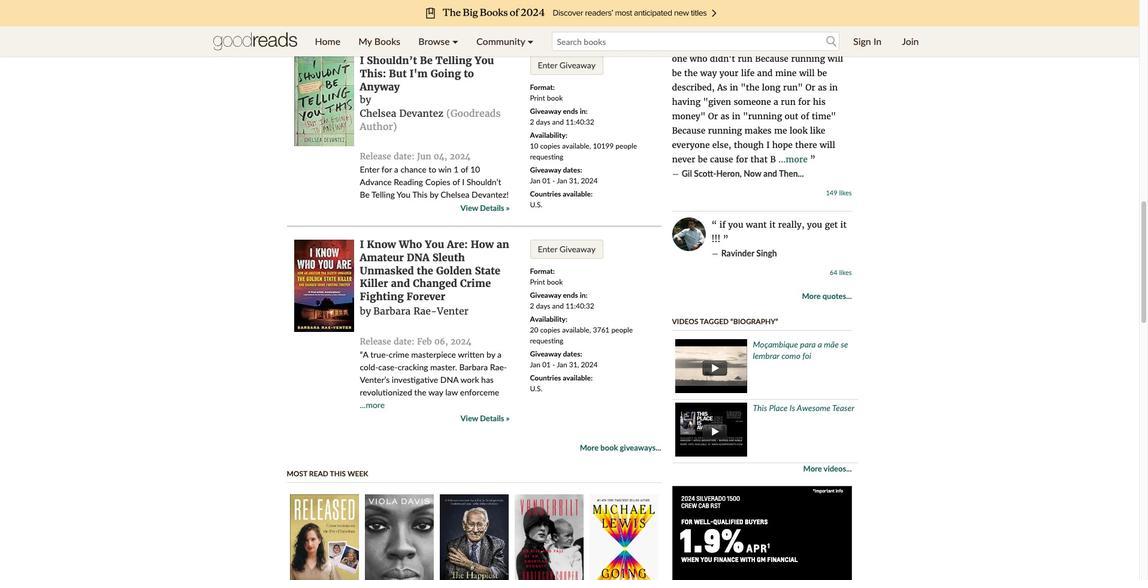 Task type: vqa. For each thing, say whether or not it's contained in the screenshot.
Hooked by Nir   Eyal image
no



Task type: locate. For each thing, give the bounding box(es) containing it.
01 inside 'format: print book giveaway ends in: 2 days and 11:40:32 availability: 10 copies available,         10199 people requesting giveaway dates: jan 01         - jan 31, 2024 countries available: u.s.'
[[542, 176, 551, 185]]

1 vertical spatial view
[[461, 414, 478, 423]]

available: inside format: print book giveaway ends in: 2 days and 11:40:32 availability: 20 copies available,         3761 people requesting giveaway dates: jan 01         - jan 31, 2024 countries available: u.s.
[[563, 373, 593, 382]]

0 vertical spatial enter giveaway link
[[530, 56, 603, 75]]

0 vertical spatial 11:40:32
[[566, 117, 594, 126]]

availability: inside 'format: print book giveaway ends in: 2 days and 11:40:32 availability: 10 copies available,         10199 people requesting giveaway dates: jan 01         - jan 31, 2024 countries available: u.s.'
[[530, 131, 568, 140]]

1 details from the top
[[480, 203, 504, 213]]

scott-
[[694, 168, 717, 178]]

home
[[315, 35, 341, 47]]

11:40:32 for i shouldn't be telling you this: but i'm going to anyway
[[566, 117, 594, 126]]

1 horizontal spatial you
[[807, 219, 822, 230]]

2 view from the top
[[461, 414, 478, 423]]

0 vertical spatial view details » link
[[461, 202, 510, 215]]

release
[[360, 151, 391, 162], [360, 336, 391, 347]]

1 available, from the top
[[562, 141, 591, 150]]

more left giveaways...
[[580, 443, 599, 453]]

1 u.s. from the top
[[530, 16, 543, 25]]

dates: inside 'format: print book giveaway ends in: 2 days and 11:40:32 availability: 10 copies available,         10199 people requesting giveaway dates: jan 01         - jan 31, 2024 countries available: u.s.'
[[563, 165, 582, 174]]

likes
[[839, 189, 852, 196], [839, 268, 852, 276]]

giveaways...
[[620, 443, 661, 453]]

1 vertical spatial i
[[462, 177, 465, 187]]

view inside release           date: feb 06, 2024 "a true-crime masterpiece written by a cold-case-cracking master. barbara rae- venter's investigative dna work has revolutionized the way law enforceme ...more view details »
[[461, 414, 478, 423]]

2024 up 1
[[450, 151, 471, 162]]

people inside format: print book giveaway ends in: 2 days and 11:40:32 availability: 20 copies available,         3761 people requesting giveaway dates: jan 01         - jan 31, 2024 countries available: u.s.
[[612, 325, 633, 334]]

1 view from the top
[[461, 203, 478, 213]]

0 vertical spatial book
[[547, 93, 563, 102]]

you down community
[[475, 54, 494, 67]]

requesting inside format: print book giveaway ends in: 2 days and 11:40:32 availability: 20 copies available,         3761 people requesting giveaway dates: jan 01         - jan 31, 2024 countries available: u.s.
[[530, 336, 564, 345]]

0 vertical spatial days
[[536, 117, 550, 126]]

1 vertical spatial shouldn't
[[467, 177, 501, 187]]

...more down revolutionized
[[360, 400, 385, 410]]

1 release from the top
[[360, 151, 391, 162]]

view details » link
[[461, 202, 510, 215], [461, 412, 510, 425]]

moçambique para a mãe se lembrar como foi link
[[753, 339, 848, 361]]

2 31, from the top
[[569, 360, 579, 369]]

― inside " ― ravinder singh
[[712, 248, 719, 259]]

2 inside format: print book giveaway ends in: 2 days and 11:40:32 availability: 20 copies available,         3761 people requesting giveaway dates: jan 01         - jan 31, 2024 countries available: u.s.
[[530, 301, 534, 310]]

if you want it really, you get it !!!
[[712, 219, 847, 244]]

enter right an
[[538, 244, 558, 254]]

i inside release           date: jun 04, 2024 enter for a chance to win 1 of 10 advance reading copies of i shouldn't be telling you this by chelsea devantez! view details »
[[462, 177, 465, 187]]

you inside i shouldn't be telling you this: but i'm going to anyway
[[475, 54, 494, 67]]

details down enforceme
[[480, 414, 504, 423]]

chance
[[401, 165, 427, 175]]

moçambique
[[753, 339, 798, 349]]

1 copies from the top
[[540, 141, 560, 150]]

to for 04,
[[429, 165, 436, 175]]

1 vertical spatial countries
[[530, 189, 561, 198]]

date: up crime on the bottom left
[[394, 336, 415, 347]]

the inside i know who you are: how an amateur dna sleuth unmasked the golden state killer and changed crime fighting forever by barbara rae-venter
[[417, 264, 433, 277]]

release           date: jun 04, 2024 enter for a chance to win 1 of 10 advance reading copies of i shouldn't be telling you this by chelsea devantez! view details »
[[360, 151, 510, 213]]

release up for
[[360, 151, 391, 162]]

0 vertical spatial enter giveaway
[[538, 60, 596, 70]]

1 horizontal spatial ―
[[712, 248, 719, 259]]

copies right the 20
[[540, 325, 560, 334]]

countries inside format: print book giveaway ends in: 2 days and 11:40:32 availability: 20 copies available,         3761 people requesting giveaway dates: jan 01         - jan 31, 2024 countries available: u.s.
[[530, 373, 561, 382]]

countries inside 'format: print book giveaway ends in: 2 days and 11:40:32 availability: 10 copies available,         10199 people requesting giveaway dates: jan 01         - jan 31, 2024 countries available: u.s.'
[[530, 189, 561, 198]]

0 vertical spatial rae-
[[414, 305, 437, 317]]

i for how
[[360, 238, 364, 251]]

i'm
[[410, 67, 428, 80]]

- inside 'format: print book giveaway ends in: 2 days and 11:40:32 availability: 10 copies available,         10199 people requesting giveaway dates: jan 01         - jan 31, 2024 countries available: u.s.'
[[553, 176, 555, 185]]

1 format: from the top
[[530, 83, 555, 92]]

3 available: from the top
[[563, 373, 593, 382]]

0 vertical spatial i
[[360, 54, 364, 67]]

2 vertical spatial countries
[[530, 373, 561, 382]]

by inside release           date: jun 04, 2024 enter for a chance to win 1 of 10 advance reading copies of i shouldn't be telling you this by chelsea devantez! view details »
[[430, 190, 439, 200]]

1 vertical spatial enter giveaway
[[538, 244, 596, 254]]

be down advance
[[360, 190, 370, 200]]

0 horizontal spatial ...more link
[[360, 400, 385, 410]]

― left gil
[[672, 168, 679, 179]]

to left win
[[429, 165, 436, 175]]

0 vertical spatial print
[[530, 93, 545, 102]]

available, left 10199
[[562, 141, 591, 150]]

06,
[[434, 336, 448, 347]]

available, inside format: print book giveaway ends in: 2 days and 11:40:32 availability: 20 copies available,         3761 people requesting giveaway dates: jan 01         - jan 31, 2024 countries available: u.s.
[[562, 325, 591, 334]]

1 vertical spatial »
[[506, 414, 510, 423]]

0 horizontal spatial you
[[728, 219, 744, 230]]

ends for i know who you are: how an amateur dna sleuth unmasked the golden state killer and changed crime fighting forever
[[563, 291, 578, 300]]

this down reading
[[412, 190, 428, 200]]

you down reading
[[397, 190, 411, 200]]

2 likes from the top
[[839, 268, 852, 276]]

1 ends from the top
[[563, 107, 578, 116]]

2 vertical spatial you
[[425, 238, 444, 251]]

-
[[553, 176, 555, 185], [553, 360, 555, 369]]

likes right 149
[[839, 189, 852, 196]]

2 days from the top
[[536, 301, 550, 310]]

01 for 10
[[542, 176, 551, 185]]

dna inside i know who you are: how an amateur dna sleuth unmasked the golden state killer and changed crime fighting forever by barbara rae-venter
[[407, 251, 430, 264]]

enforceme
[[460, 387, 499, 397]]

0 vertical spatial chelsea
[[360, 108, 396, 120]]

this right the read
[[330, 469, 346, 478]]

1 » from the top
[[506, 203, 510, 213]]

enter giveaway link
[[530, 56, 603, 75], [530, 240, 603, 259]]

telling down advance
[[372, 190, 395, 200]]

this
[[412, 190, 428, 200], [753, 403, 767, 413], [330, 469, 346, 478]]

2 view details » link from the top
[[461, 412, 510, 425]]

0 vertical spatial the
[[417, 264, 433, 277]]

countries inside countries available: u.s. and canada
[[530, 5, 561, 14]]

2 enter giveaway link from the top
[[530, 240, 603, 259]]

1 in: from the top
[[580, 107, 588, 116]]

1 enter giveaway link from the top
[[530, 56, 603, 75]]

11:40:32
[[566, 117, 594, 126], [566, 301, 594, 310]]

copies
[[540, 141, 560, 150], [540, 325, 560, 334]]

1 date: from the top
[[394, 151, 415, 162]]

a inside release           date: jun 04, 2024 enter for a chance to win 1 of 10 advance reading copies of i shouldn't be telling you this by chelsea devantez! view details »
[[394, 165, 398, 175]]

tagged
[[700, 317, 729, 326]]

this left place in the bottom of the page
[[753, 403, 767, 413]]

1 horizontal spatial this
[[412, 190, 428, 200]]

1 vertical spatial 11:40:32
[[566, 301, 594, 310]]

1 vertical spatial you
[[397, 190, 411, 200]]

be inside i shouldn't be telling you this: but i'm going to anyway
[[420, 54, 433, 67]]

2
[[530, 117, 534, 126], [530, 301, 534, 310]]

2 2 from the top
[[530, 301, 534, 310]]

date: for feb
[[394, 336, 415, 347]]

i for this:
[[360, 54, 364, 67]]

availability: for i shouldn't be telling you this: but i'm going to anyway
[[530, 131, 568, 140]]

―
[[672, 168, 679, 179], [712, 248, 719, 259]]

1 horizontal spatial of
[[461, 165, 468, 175]]

ends inside format: print book giveaway ends in: 2 days and 11:40:32 availability: 20 copies available,         3761 people requesting giveaway dates: jan 01         - jan 31, 2024 countries available: u.s.
[[563, 291, 578, 300]]

in: inside format: print book giveaway ends in: 2 days and 11:40:32 availability: 20 copies available,         3761 people requesting giveaway dates: jan 01         - jan 31, 2024 countries available: u.s.
[[580, 291, 588, 300]]

view details » link down "devantez!"
[[461, 202, 510, 215]]

▾ right community
[[528, 35, 534, 47]]

days inside 'format: print book giveaway ends in: 2 days and 11:40:32 availability: 10 copies available,         10199 people requesting giveaway dates: jan 01         - jan 31, 2024 countries available: u.s.'
[[536, 117, 550, 126]]

2 horizontal spatial a
[[818, 339, 822, 349]]

2 format: from the top
[[530, 267, 555, 276]]

countries for i know who you are: how an amateur dna sleuth unmasked the golden state killer and changed crime fighting forever
[[530, 373, 561, 382]]

the down investigative
[[414, 387, 426, 397]]

2 available: from the top
[[563, 189, 593, 198]]

2 date: from the top
[[394, 336, 415, 347]]

countries down the 20
[[530, 373, 561, 382]]

format: right state
[[530, 267, 555, 276]]

i down "my"
[[360, 54, 364, 67]]

date: up chance
[[394, 151, 415, 162]]

lembrar
[[753, 350, 780, 361]]

more inside 'link'
[[802, 291, 821, 301]]

dates: inside format: print book giveaway ends in: 2 days and 11:40:32 availability: 20 copies available,         3761 people requesting giveaway dates: jan 01         - jan 31, 2024 countries available: u.s.
[[563, 349, 582, 358]]

available: inside 'format: print book giveaway ends in: 2 days and 11:40:32 availability: 10 copies available,         10199 people requesting giveaway dates: jan 01         - jan 31, 2024 countries available: u.s.'
[[563, 189, 593, 198]]

1 countries from the top
[[530, 5, 561, 14]]

of right 1
[[461, 165, 468, 175]]

it right get
[[841, 219, 847, 230]]

31, inside format: print book giveaway ends in: 2 days and 11:40:32 availability: 20 copies available,         3761 people requesting giveaway dates: jan 01         - jan 31, 2024 countries available: u.s.
[[569, 360, 579, 369]]

2 horizontal spatial you
[[475, 54, 494, 67]]

1 enter giveaway from the top
[[538, 60, 596, 70]]

1 days from the top
[[536, 117, 550, 126]]

2024 up written
[[451, 336, 471, 347]]

available, inside 'format: print book giveaway ends in: 2 days and 11:40:32 availability: 10 copies available,         10199 people requesting giveaway dates: jan 01         - jan 31, 2024 countries available: u.s.'
[[562, 141, 591, 150]]

format: inside format: print book giveaway ends in: 2 days and 11:40:32 availability: 20 copies available,         3761 people requesting giveaway dates: jan 01         - jan 31, 2024 countries available: u.s.
[[530, 267, 555, 276]]

more left videos...
[[803, 464, 822, 473]]

it
[[770, 219, 776, 230], [841, 219, 847, 230]]

how
[[471, 238, 494, 251]]

copies left 10199
[[540, 141, 560, 150]]

1 vertical spatial "
[[723, 234, 729, 244]]

31, for state
[[569, 360, 579, 369]]

2 requesting from the top
[[530, 336, 564, 345]]

you inside release           date: jun 04, 2024 enter for a chance to win 1 of 10 advance reading copies of i shouldn't be telling you this by chelsea devantez! view details »
[[397, 190, 411, 200]]

print for i shouldn't be telling you this: but i'm going to anyway
[[530, 93, 545, 102]]

enter down community ▾ 'dropdown button'
[[538, 60, 558, 70]]

...more " ― gil scott-heron, now and then...
[[672, 154, 816, 179]]

04,
[[434, 151, 447, 162]]

0 horizontal spatial be
[[360, 190, 370, 200]]

1 vertical spatial chelsea
[[441, 190, 470, 200]]

― down !!! at the top of page
[[712, 248, 719, 259]]

details down "devantez!"
[[480, 203, 504, 213]]

enter
[[538, 60, 558, 70], [360, 165, 380, 175], [538, 244, 558, 254]]

to inside i shouldn't be telling you this: but i'm going to anyway
[[464, 67, 474, 80]]

2 copies from the top
[[540, 325, 560, 334]]

1 vertical spatial dates:
[[563, 349, 582, 358]]

2 available, from the top
[[562, 325, 591, 334]]

barbara down fighting
[[373, 305, 411, 317]]

0 horizontal spatial telling
[[372, 190, 395, 200]]

dates: for i shouldn't be telling you this: but i'm going to anyway
[[563, 165, 582, 174]]

you right if
[[728, 219, 744, 230]]

64
[[830, 268, 838, 276]]

1 - from the top
[[553, 176, 555, 185]]

now
[[744, 168, 762, 178]]

copies inside 'format: print book giveaway ends in: 2 days and 11:40:32 availability: 10 copies available,         10199 people requesting giveaway dates: jan 01         - jan 31, 2024 countries available: u.s.'
[[540, 141, 560, 150]]

case-
[[378, 362, 398, 372]]

enter giveaway for i know who you are: how an amateur dna sleuth unmasked the golden state killer and changed crime fighting forever
[[538, 244, 596, 254]]

2 » from the top
[[506, 414, 510, 423]]

0 vertical spatial 31,
[[569, 176, 579, 185]]

0 horizontal spatial ―
[[672, 168, 679, 179]]

availability: inside format: print book giveaway ends in: 2 days and 11:40:32 availability: 20 copies available,         3761 people requesting giveaway dates: jan 01         - jan 31, 2024 countries available: u.s.
[[530, 315, 568, 324]]

1 horizontal spatial ▾
[[528, 35, 534, 47]]

0 horizontal spatial shouldn't
[[367, 54, 417, 67]]

0 horizontal spatial barbara
[[373, 305, 411, 317]]

1 11:40:32 from the top
[[566, 117, 594, 126]]

1 vertical spatial details
[[480, 414, 504, 423]]

u.s. for i know who you are: how an amateur dna sleuth unmasked the golden state killer and changed crime fighting forever
[[530, 384, 543, 393]]

2 u.s. from the top
[[530, 200, 543, 209]]

2 ends from the top
[[563, 291, 578, 300]]

view down enforceme
[[461, 414, 478, 423]]

10 inside release           date: jun 04, 2024 enter for a chance to win 1 of 10 advance reading copies of i shouldn't be telling you this by chelsea devantez! view details »
[[470, 165, 480, 175]]

countries right "devantez!"
[[530, 189, 561, 198]]

0 horizontal spatial ...more
[[360, 400, 385, 410]]

available: for i know who you are: how an amateur dna sleuth unmasked the golden state killer and changed crime fighting forever
[[563, 373, 593, 382]]

enter for i know who you are: how an amateur dna sleuth unmasked the golden state killer and changed crime fighting forever
[[538, 244, 558, 254]]

by inside i know who you are: how an amateur dna sleuth unmasked the golden state killer and changed crime fighting forever by barbara rae-venter
[[360, 305, 371, 317]]

2 01 from the top
[[542, 360, 551, 369]]

details
[[480, 203, 504, 213], [480, 414, 504, 423]]

release up true-
[[360, 336, 391, 347]]

heron,
[[717, 168, 742, 178]]

release inside release           date: jun 04, 2024 enter for a chance to win 1 of 10 advance reading copies of i shouldn't be telling you this by chelsea devantez! view details »
[[360, 151, 391, 162]]

2 vertical spatial this
[[330, 469, 346, 478]]

by down copies
[[430, 190, 439, 200]]

format:
[[530, 83, 555, 92], [530, 267, 555, 276]]

dna
[[407, 251, 430, 264], [440, 375, 459, 385]]

ends
[[563, 107, 578, 116], [563, 291, 578, 300]]

2 dates: from the top
[[563, 349, 582, 358]]

format: for i know who you are: how an amateur dna sleuth unmasked the golden state killer and changed crime fighting forever
[[530, 267, 555, 276]]

a right written
[[497, 349, 502, 360]]

print inside format: print book giveaway ends in: 2 days and 11:40:32 availability: 20 copies available,         3761 people requesting giveaway dates: jan 01         - jan 31, 2024 countries available: u.s.
[[530, 277, 545, 286]]

details inside release           date: jun 04, 2024 enter for a chance to win 1 of 10 advance reading copies of i shouldn't be telling you this by chelsea devantez! view details »
[[480, 203, 504, 213]]

1 2 from the top
[[530, 117, 534, 126]]

2 vertical spatial u.s.
[[530, 384, 543, 393]]

1 available: from the top
[[563, 5, 593, 14]]

are:
[[447, 238, 468, 251]]

0 horizontal spatial 10
[[470, 165, 480, 175]]

1 horizontal spatial barbara
[[459, 362, 488, 372]]

more left "quotes..."
[[802, 291, 821, 301]]

0 vertical spatial ends
[[563, 107, 578, 116]]

2024
[[450, 151, 471, 162], [581, 176, 598, 185], [451, 336, 471, 347], [581, 360, 598, 369]]

1 requesting from the top
[[530, 152, 564, 161]]

available, left 3761
[[562, 325, 591, 334]]

a left "mãe"
[[818, 339, 822, 349]]

0 vertical spatial available,
[[562, 141, 591, 150]]

1 vertical spatial of
[[453, 177, 460, 187]]

!!!
[[712, 234, 721, 244]]

advertisement element
[[672, 486, 852, 580]]

people right 10199
[[616, 141, 637, 150]]

be down 'browse'
[[420, 54, 433, 67]]

of
[[461, 165, 468, 175], [453, 177, 460, 187]]

31, for 10
[[569, 176, 579, 185]]

u.s.
[[530, 16, 543, 25], [530, 200, 543, 209], [530, 384, 543, 393]]

my books link
[[350, 26, 409, 56]]

dna up the law
[[440, 375, 459, 385]]

1 01 from the top
[[542, 176, 551, 185]]

0 horizontal spatial chelsea
[[360, 108, 396, 120]]

format: for i shouldn't be telling you this: but i'm going to anyway
[[530, 83, 555, 92]]

anyway
[[360, 80, 400, 93]]

available: inside countries available: u.s. and canada
[[563, 5, 593, 14]]

1 vertical spatial date:
[[394, 336, 415, 347]]

barbara down written
[[459, 362, 488, 372]]

2 inside 'format: print book giveaway ends in: 2 days and 11:40:32 availability: 10 copies available,         10199 people requesting giveaway dates: jan 01         - jan 31, 2024 countries available: u.s.'
[[530, 117, 534, 126]]

chelsea devantez link
[[360, 108, 444, 120]]

print inside 'format: print book giveaway ends in: 2 days and 11:40:32 availability: 10 copies available,         10199 people requesting giveaway dates: jan 01         - jan 31, 2024 countries available: u.s.'
[[530, 93, 545, 102]]

countries up canada
[[530, 5, 561, 14]]

0 vertical spatial release
[[360, 151, 391, 162]]

― inside ...more " ― gil scott-heron, now and then...
[[672, 168, 679, 179]]

format: inside 'format: print book giveaway ends in: 2 days and 11:40:32 availability: 10 copies available,         10199 people requesting giveaway dates: jan 01         - jan 31, 2024 countries available: u.s.'
[[530, 83, 555, 92]]

1 vertical spatial copies
[[540, 325, 560, 334]]

for
[[382, 165, 392, 175]]

community
[[476, 35, 525, 47]]

view details » link down enforceme
[[461, 412, 510, 425]]

1 horizontal spatial be
[[420, 54, 433, 67]]

be
[[420, 54, 433, 67], [360, 190, 370, 200]]

...more up then...
[[779, 154, 808, 165]]

state
[[475, 264, 500, 277]]

you inside i know who you are: how an amateur dna sleuth unmasked the golden state killer and changed crime fighting forever by barbara rae-venter
[[425, 238, 444, 251]]

you left get
[[807, 219, 822, 230]]

" inside " ― ravinder singh
[[723, 234, 729, 244]]

ends inside 'format: print book giveaway ends in: 2 days and 11:40:32 availability: 10 copies available,         10199 people requesting giveaway dates: jan 01         - jan 31, 2024 countries available: u.s.'
[[563, 107, 578, 116]]

2 up the 20
[[530, 301, 534, 310]]

enter up advance
[[360, 165, 380, 175]]

0 vertical spatial available:
[[563, 5, 593, 14]]

it right want
[[770, 219, 776, 230]]

11:40:32 up 3761
[[566, 301, 594, 310]]

singh
[[757, 248, 777, 258]]

2 11:40:32 from the top
[[566, 301, 594, 310]]

videos tagged "biography"
[[672, 317, 778, 326]]

format: print book giveaway ends in: 2 days and 11:40:32 availability: 20 copies available,         3761 people requesting giveaway dates: jan 01         - jan 31, 2024 countries available: u.s.
[[530, 267, 633, 393]]

ends for i shouldn't be telling you this: but i'm going to anyway
[[563, 107, 578, 116]]

11:40:32 inside 'format: print book giveaway ends in: 2 days and 11:40:32 availability: 10 copies available,         10199 people requesting giveaway dates: jan 01         - jan 31, 2024 countries available: u.s.'
[[566, 117, 594, 126]]

date: inside release           date: feb 06, 2024 "a true-crime masterpiece written by a cold-case-cracking master. barbara rae- venter's investigative dna work has revolutionized the way law enforceme ...more view details »
[[394, 336, 415, 347]]

dates: for i know who you are: how an amateur dna sleuth unmasked the golden state killer and changed crime fighting forever
[[563, 349, 582, 358]]

0 horizontal spatial it
[[770, 219, 776, 230]]

the up forever
[[417, 264, 433, 277]]

1 availability: from the top
[[530, 131, 568, 140]]

01
[[542, 176, 551, 185], [542, 360, 551, 369]]

0 horizontal spatial ▾
[[452, 35, 459, 47]]

0 horizontal spatial dna
[[407, 251, 430, 264]]

i inside i know who you are: how an amateur dna sleuth unmasked the golden state killer and changed crime fighting forever by barbara rae-venter
[[360, 238, 364, 251]]

shouldn't
[[367, 54, 417, 67], [467, 177, 501, 187]]

copies for i shouldn't be telling you this: but i'm going to anyway
[[540, 141, 560, 150]]

▾ inside popup button
[[452, 35, 459, 47]]

menu
[[306, 26, 543, 56]]

0 vertical spatial -
[[553, 176, 555, 185]]

0 vertical spatial shouldn't
[[367, 54, 417, 67]]

written
[[458, 349, 485, 360]]

0 vertical spatial of
[[461, 165, 468, 175]]

release for feb
[[360, 336, 391, 347]]

2 release from the top
[[360, 336, 391, 347]]

2024 down 10199
[[581, 176, 598, 185]]

(goodreads
[[446, 108, 501, 120]]

1 vertical spatial people
[[612, 325, 633, 334]]

chelsea down copies
[[441, 190, 470, 200]]

0 vertical spatial availability:
[[530, 131, 568, 140]]

2 - from the top
[[553, 360, 555, 369]]

2 for i know who you are: how an amateur dna sleuth unmasked the golden state killer and changed crime fighting forever
[[530, 301, 534, 310]]

view down "devantez!"
[[461, 203, 478, 213]]

1 likes from the top
[[839, 189, 852, 196]]

books
[[374, 35, 400, 47]]

0 vertical spatial countries
[[530, 5, 561, 14]]

"
[[712, 219, 720, 230]]

31, inside 'format: print book giveaway ends in: 2 days and 11:40:32 availability: 10 copies available,         10199 people requesting giveaway dates: jan 01         - jan 31, 2024 countries available: u.s.'
[[569, 176, 579, 185]]

release for jun
[[360, 151, 391, 162]]

11:40:32 inside format: print book giveaway ends in: 2 days and 11:40:32 availability: 20 copies available,         3761 people requesting giveaway dates: jan 01         - jan 31, 2024 countries available: u.s.
[[566, 301, 594, 310]]

i left know
[[360, 238, 364, 251]]

dna left sleuth at the left top of the page
[[407, 251, 430, 264]]

...more link up then...
[[779, 154, 808, 165]]

ravinder singh image
[[672, 217, 706, 251]]

1 31, from the top
[[569, 176, 579, 185]]

1 horizontal spatial telling
[[436, 54, 472, 67]]

date:
[[394, 151, 415, 162], [394, 336, 415, 347]]

and inside format: print book giveaway ends in: 2 days and 11:40:32 availability: 20 copies available,         3761 people requesting giveaway dates: jan 01         - jan 31, 2024 countries available: u.s.
[[552, 301, 564, 310]]

0 vertical spatial ...more
[[779, 154, 808, 165]]

people right 3761
[[612, 325, 633, 334]]

of down 1
[[453, 177, 460, 187]]

▾ right 'browse'
[[452, 35, 459, 47]]

1 horizontal spatial ...more link
[[779, 154, 808, 165]]

2 vertical spatial book
[[601, 443, 618, 453]]

shouldn't down books
[[367, 54, 417, 67]]

2 vertical spatial a
[[497, 349, 502, 360]]

1 horizontal spatial to
[[464, 67, 474, 80]]

rae- down forever
[[414, 305, 437, 317]]

masterpiece
[[411, 349, 456, 360]]

2 horizontal spatial this
[[753, 403, 767, 413]]

1 vertical spatial barbara
[[459, 362, 488, 372]]

chelsea inside release           date: jun 04, 2024 enter for a chance to win 1 of 10 advance reading copies of i shouldn't be telling you this by chelsea devantez! view details »
[[441, 190, 470, 200]]

0 vertical spatial likes
[[839, 189, 852, 196]]

11:40:32 up 10199
[[566, 117, 594, 126]]

1 vertical spatial rae-
[[490, 362, 507, 372]]

1 vertical spatial likes
[[839, 268, 852, 276]]

more book giveaways... link
[[580, 443, 661, 453]]

2024 down 3761
[[581, 360, 598, 369]]

format: down community ▾ 'dropdown button'
[[530, 83, 555, 92]]

0 vertical spatial dna
[[407, 251, 430, 264]]

1 horizontal spatial "
[[810, 154, 816, 165]]

by right written
[[487, 349, 495, 360]]

the happiest man on earth image
[[440, 495, 509, 580]]

investigative
[[392, 375, 438, 385]]

1 vertical spatial more
[[580, 443, 599, 453]]

and
[[544, 16, 556, 25], [552, 117, 564, 126], [764, 168, 777, 178], [391, 277, 410, 290], [552, 301, 564, 310]]

telling inside i shouldn't be telling you this: but i'm going to anyway
[[436, 54, 472, 67]]

rae- inside release           date: feb 06, 2024 "a true-crime masterpiece written by a cold-case-cracking master. barbara rae- venter's investigative dna work has revolutionized the way law enforceme ...more view details »
[[490, 362, 507, 372]]

rae- up has
[[490, 362, 507, 372]]

copies for i know who you are: how an amateur dna sleuth unmasked the golden state killer and changed crime fighting forever
[[540, 325, 560, 334]]

2 print from the top
[[530, 277, 545, 286]]

0 vertical spatial view
[[461, 203, 478, 213]]

countries available: u.s. and canada
[[530, 5, 593, 25]]

- inside format: print book giveaway ends in: 2 days and 11:40:32 availability: 20 copies available,         3761 people requesting giveaway dates: jan 01         - jan 31, 2024 countries available: u.s.
[[553, 360, 555, 369]]

available, for i know who you are: how an amateur dna sleuth unmasked the golden state killer and changed crime fighting forever
[[562, 325, 591, 334]]

get
[[825, 219, 838, 230]]

2 it from the left
[[841, 219, 847, 230]]

1 vertical spatial u.s.
[[530, 200, 543, 209]]

shouldn't up "devantez!"
[[467, 177, 501, 187]]

i inside i shouldn't be telling you this: but i'm going to anyway
[[360, 54, 364, 67]]

u.s. inside 'format: print book giveaway ends in: 2 days and 11:40:32 availability: 10 copies available,         10199 people requesting giveaway dates: jan 01         - jan 31, 2024 countries available: u.s.'
[[530, 200, 543, 209]]

1 vertical spatial ...more
[[360, 400, 385, 410]]

an
[[497, 238, 509, 251]]

0 vertical spatial in:
[[580, 107, 588, 116]]

...more inside release           date: feb 06, 2024 "a true-crime masterpiece written by a cold-case-cracking master. barbara rae- venter's investigative dna work has revolutionized the way law enforceme ...more view details »
[[360, 400, 385, 410]]

2 countries from the top
[[530, 189, 561, 198]]

available, for i shouldn't be telling you this: but i'm going to anyway
[[562, 141, 591, 150]]

1 horizontal spatial shouldn't
[[467, 177, 501, 187]]

and inside i know who you are: how an amateur dna sleuth unmasked the golden state killer and changed crime fighting forever by barbara rae-venter
[[391, 277, 410, 290]]

book inside format: print book giveaway ends in: 2 days and 11:40:32 availability: 20 copies available,         3761 people requesting giveaway dates: jan 01         - jan 31, 2024 countries available: u.s.
[[547, 277, 563, 286]]

11:40:32 for i know who you are: how an amateur dna sleuth unmasked the golden state killer and changed crime fighting forever
[[566, 301, 594, 310]]

rae-
[[414, 305, 437, 317], [490, 362, 507, 372]]

0 vertical spatial copies
[[540, 141, 560, 150]]

menu containing home
[[306, 26, 543, 56]]

1 horizontal spatial 10
[[530, 141, 538, 150]]

1 vertical spatial enter giveaway link
[[530, 240, 603, 259]]

telling down browse ▾
[[436, 54, 472, 67]]

a inside release           date: feb 06, 2024 "a true-crime masterpiece written by a cold-case-cracking master. barbara rae- venter's investigative dna work has revolutionized the way law enforceme ...more view details »
[[497, 349, 502, 360]]

0 horizontal spatial of
[[453, 177, 460, 187]]

print for i know who you are: how an amateur dna sleuth unmasked the golden state killer and changed crime fighting forever
[[530, 277, 545, 286]]

requesting for i shouldn't be telling you this: but i'm going to anyway
[[530, 152, 564, 161]]

i right copies
[[462, 177, 465, 187]]

2 availability: from the top
[[530, 315, 568, 324]]

1 vertical spatial view details » link
[[461, 412, 510, 425]]

0 vertical spatial format:
[[530, 83, 555, 92]]

1 dates: from the top
[[563, 165, 582, 174]]

going infinite: the rise and fall of a new tycoon image
[[589, 495, 658, 580]]

2 vertical spatial available:
[[563, 373, 593, 382]]

1 horizontal spatial dna
[[440, 375, 459, 385]]

sign
[[854, 35, 871, 47]]

by down fighting
[[360, 305, 371, 317]]

date: inside release           date: jun 04, 2024 enter for a chance to win 1 of 10 advance reading copies of i shouldn't be telling you this by chelsea devantez! view details »
[[394, 151, 415, 162]]

this place is awesome teaser link
[[753, 403, 855, 413]]

▾ inside 'dropdown button'
[[528, 35, 534, 47]]

1 vertical spatial the
[[414, 387, 426, 397]]

1 print from the top
[[530, 93, 545, 102]]

0 vertical spatial ―
[[672, 168, 679, 179]]

devantez
[[399, 108, 444, 120]]

0 vertical spatial more
[[802, 291, 821, 301]]

in: inside 'format: print book giveaway ends in: 2 days and 11:40:32 availability: 10 copies available,         10199 people requesting giveaway dates: jan 01         - jan 31, 2024 countries available: u.s.'
[[580, 107, 588, 116]]

1 vertical spatial -
[[553, 360, 555, 369]]

▾ for community ▾
[[528, 35, 534, 47]]

release           date: feb 06, 2024 "a true-crime masterpiece written by a cold-case-cracking master. barbara rae- venter's investigative dna work has revolutionized the way law enforceme ...more view details »
[[360, 336, 510, 423]]

2 enter giveaway from the top
[[538, 244, 596, 254]]

1 vertical spatial available:
[[563, 189, 593, 198]]

venter's
[[360, 375, 390, 385]]

0 vertical spatial "
[[810, 154, 816, 165]]

2 details from the top
[[480, 414, 504, 423]]

2 ▾ from the left
[[528, 35, 534, 47]]

u.s. inside format: print book giveaway ends in: 2 days and 11:40:32 availability: 20 copies available,         3761 people requesting giveaway dates: jan 01         - jan 31, 2024 countries available: u.s.
[[530, 384, 543, 393]]

0 vertical spatial 10
[[530, 141, 538, 150]]

1 ▾ from the left
[[452, 35, 459, 47]]

a right for
[[394, 165, 398, 175]]

by inside release           date: feb 06, 2024 "a true-crime masterpiece written by a cold-case-cracking master. barbara rae- venter's investigative dna work has revolutionized the way law enforceme ...more view details »
[[487, 349, 495, 360]]

3 countries from the top
[[530, 373, 561, 382]]

rae- inside i know who you are: how an amateur dna sleuth unmasked the golden state killer and changed crime fighting forever by barbara rae-venter
[[414, 305, 437, 317]]

you left are:
[[425, 238, 444, 251]]

likes right '64'
[[839, 268, 852, 276]]

to right going
[[464, 67, 474, 80]]

2 in: from the top
[[580, 291, 588, 300]]

chelsea up author)
[[360, 108, 396, 120]]

1 vertical spatial ―
[[712, 248, 719, 259]]

requesting inside 'format: print book giveaway ends in: 2 days and 11:40:32 availability: 10 copies available,         10199 people requesting giveaway dates: jan 01         - jan 31, 2024 countries available: u.s.'
[[530, 152, 564, 161]]

cold-
[[360, 362, 378, 372]]

in: for i know who you are: how an amateur dna sleuth unmasked the golden state killer and changed crime fighting forever
[[580, 291, 588, 300]]

is
[[790, 403, 795, 413]]

10
[[530, 141, 538, 150], [470, 165, 480, 175]]

...more link down revolutionized
[[360, 400, 385, 410]]

2 right (goodreads at top left
[[530, 117, 534, 126]]

browse
[[418, 35, 450, 47]]

barbara
[[373, 305, 411, 317], [459, 362, 488, 372]]

to inside release           date: jun 04, 2024 enter for a chance to win 1 of 10 advance reading copies of i shouldn't be telling you this by chelsea devantez! view details »
[[429, 165, 436, 175]]

book inside 'format: print book giveaway ends in: 2 days and 11:40:32 availability: 10 copies available,         10199 people requesting giveaway dates: jan 01         - jan 31, 2024 countries available: u.s.'
[[547, 93, 563, 102]]

community ▾ button
[[468, 26, 543, 56]]

view inside release           date: jun 04, 2024 enter for a chance to win 1 of 10 advance reading copies of i shouldn't be telling you this by chelsea devantez! view details »
[[461, 203, 478, 213]]

days inside format: print book giveaway ends in: 2 days and 11:40:32 availability: 20 copies available,         3761 people requesting giveaway dates: jan 01         - jan 31, 2024 countries available: u.s.
[[536, 301, 550, 310]]

release inside release           date: feb 06, 2024 "a true-crime masterpiece written by a cold-case-cracking master. barbara rae- venter's investigative dna work has revolutionized the way law enforceme ...more view details »
[[360, 336, 391, 347]]

3 u.s. from the top
[[530, 384, 543, 393]]



Task type: describe. For each thing, give the bounding box(es) containing it.
1 you from the left
[[728, 219, 744, 230]]

most read this week link
[[287, 469, 368, 478]]

moçambique para a mãe se lembrar como foi image
[[675, 339, 747, 393]]

read
[[309, 469, 328, 478]]

dna inside release           date: feb 06, 2024 "a true-crime masterpiece written by a cold-case-cracking master. barbara rae- venter's investigative dna work has revolutionized the way law enforceme ...more view details »
[[440, 375, 459, 385]]

crime
[[460, 277, 491, 290]]

my books
[[358, 35, 400, 47]]

format: print book giveaway ends in: 2 days and 11:40:32 availability: 10 copies available,         10199 people requesting giveaway dates: jan 01         - jan 31, 2024 countries available: u.s.
[[530, 83, 637, 209]]

10199
[[593, 141, 614, 150]]

place
[[769, 403, 788, 413]]

enter giveaway for i shouldn't be telling you this: but i'm going to anyway
[[538, 60, 596, 70]]

the most anticipated books of 2024 image
[[90, 0, 1049, 26]]

who
[[399, 238, 422, 251]]

reading
[[394, 177, 423, 187]]

revolutionized
[[360, 387, 412, 397]]

be inside release           date: jun 04, 2024 enter for a chance to win 1 of 10 advance reading copies of i shouldn't be telling you this by chelsea devantez! view details »
[[360, 190, 370, 200]]

20
[[530, 325, 538, 334]]

2 for i shouldn't be telling you this: but i'm going to anyway
[[530, 117, 534, 126]]

fighting
[[360, 290, 404, 303]]

i know who you are by barbara rae-venter image
[[294, 240, 354, 332]]

64 likes
[[830, 268, 852, 276]]

a inside moçambique para a mãe se lembrar como foi
[[818, 339, 822, 349]]

sign in
[[854, 35, 882, 47]]

canada
[[558, 16, 581, 25]]

people for i know who you are: how an amateur dna sleuth unmasked the golden state killer and changed crime fighting forever
[[612, 325, 633, 334]]

para
[[800, 339, 816, 349]]

Search for books to add to your shelves search field
[[552, 32, 840, 51]]

telling inside release           date: jun 04, 2024 enter for a chance to win 1 of 10 advance reading copies of i shouldn't be telling you this by chelsea devantez! view details »
[[372, 190, 395, 200]]

if
[[720, 219, 726, 230]]

enter giveaway link for i know who you are: how an amateur dna sleuth unmasked the golden state killer and changed crime fighting forever
[[530, 240, 603, 259]]

the inside release           date: feb 06, 2024 "a true-crime masterpiece written by a cold-case-cracking master. barbara rae- venter's investigative dna work has revolutionized the way law enforceme ...more view details »
[[414, 387, 426, 397]]

book for i know who you are: how an amateur dna sleuth unmasked the golden state killer and changed crime fighting forever
[[547, 277, 563, 286]]

in: for i shouldn't be telling you this: but i'm going to anyway
[[580, 107, 588, 116]]

enter inside release           date: jun 04, 2024 enter for a chance to win 1 of 10 advance reading copies of i shouldn't be telling you this by chelsea devantez! view details »
[[360, 165, 380, 175]]

this:
[[360, 67, 386, 80]]

» inside release           date: feb 06, 2024 "a true-crime masterpiece written by a cold-case-cracking master. barbara rae- venter's investigative dna work has revolutionized the way law enforceme ...more view details »
[[506, 414, 510, 423]]

▾ for browse ▾
[[452, 35, 459, 47]]

advance
[[360, 177, 392, 187]]

true-
[[371, 349, 389, 360]]

book for i shouldn't be telling you this: but i'm going to anyway
[[547, 93, 563, 102]]

64 likes link
[[830, 268, 852, 276]]

most read this week
[[287, 469, 368, 478]]

community ▾
[[476, 35, 534, 47]]

gil
[[682, 168, 692, 178]]

more for moçambique para a mãe se lembrar como foi
[[803, 464, 822, 473]]

work
[[461, 375, 479, 385]]

149 likes
[[826, 189, 852, 196]]

2024 inside 'format: print book giveaway ends in: 2 days and 11:40:32 availability: 10 copies available,         10199 people requesting giveaway dates: jan 01         - jan 31, 2024 countries available: u.s.'
[[581, 176, 598, 185]]

1 view details » link from the top
[[461, 202, 510, 215]]

teaser
[[832, 403, 855, 413]]

- for 10
[[553, 176, 555, 185]]

this place is awesome teaser image
[[675, 403, 747, 457]]

1 vertical spatial ...more link
[[360, 400, 385, 410]]

videos tagged "biography" link
[[672, 317, 778, 326]]

10 inside 'format: print book giveaway ends in: 2 days and 11:40:32 availability: 10 copies available,         10199 people requesting giveaway dates: jan 01         - jan 31, 2024 countries available: u.s.'
[[530, 141, 538, 150]]

more book giveaways...
[[580, 443, 661, 453]]

se
[[841, 339, 848, 349]]

and inside ...more " ― gil scott-heron, now and then...
[[764, 168, 777, 178]]

this inside release           date: jun 04, 2024 enter for a chance to win 1 of 10 advance reading copies of i shouldn't be telling you this by chelsea devantez! view details »
[[412, 190, 428, 200]]

countries for i shouldn't be telling you this: but i'm going to anyway
[[530, 189, 561, 198]]

copies
[[425, 177, 450, 187]]

to for telling
[[464, 67, 474, 80]]

awesome
[[797, 403, 831, 413]]

videos...
[[824, 464, 852, 473]]

devantez!
[[472, 190, 509, 200]]

quotes...
[[823, 291, 852, 301]]

venter
[[437, 305, 469, 317]]

more videos...
[[803, 464, 852, 473]]

released: conversations on the eve of freedom image
[[290, 495, 359, 580]]

and inside countries available: u.s. and canada
[[544, 16, 556, 25]]

available: for i shouldn't be telling you this: but i'm going to anyway
[[563, 189, 593, 198]]

cracking
[[398, 362, 428, 372]]

law
[[445, 387, 458, 397]]

home link
[[306, 26, 350, 56]]

master.
[[430, 362, 457, 372]]

has
[[481, 375, 494, 385]]

golden
[[436, 264, 472, 277]]

my
[[358, 35, 372, 47]]

by down anyway on the top
[[360, 94, 371, 106]]

u.s. inside countries available: u.s. and canada
[[530, 16, 543, 25]]

feb
[[417, 336, 432, 347]]

now and then... link
[[744, 168, 804, 178]]

more videos... link
[[803, 463, 852, 474]]

unmasked
[[360, 264, 414, 277]]

days for i know who you are: how an amateur dna sleuth unmasked the golden state killer and changed crime fighting forever
[[536, 301, 550, 310]]

days for i shouldn't be telling you this: but i'm going to anyway
[[536, 117, 550, 126]]

jun
[[417, 151, 431, 162]]

149 likes link
[[826, 189, 852, 196]]

finding me image
[[365, 495, 434, 580]]

shouldn't inside i shouldn't be telling you this: but i'm going to anyway
[[367, 54, 417, 67]]

Search books text field
[[552, 32, 840, 51]]

i shouldn't be telling you this: but i'm going to anyway link
[[360, 54, 494, 93]]

moçambique para a mãe se lembrar como foi
[[753, 339, 848, 361]]

date: for jun
[[394, 151, 415, 162]]

1 it from the left
[[770, 219, 776, 230]]

mãe
[[824, 339, 839, 349]]

01 for state
[[542, 360, 551, 369]]

vanderbilt: the rise and fall of an american dynasty image
[[515, 495, 583, 580]]

enter giveaway link for i shouldn't be telling you this: but i'm going to anyway
[[530, 56, 603, 75]]

- for state
[[553, 360, 555, 369]]

i shouldn't be telling you this: but i'm going to anyway
[[360, 54, 494, 93]]

u.s. for i shouldn't be telling you this: but i'm going to anyway
[[530, 200, 543, 209]]

i know who you are: how an amateur dna sleuth unmasked the golden state killer and changed crime fighting forever by barbara rae-venter
[[360, 238, 509, 317]]

...more inside ...more " ― gil scott-heron, now and then...
[[779, 154, 808, 165]]

in
[[874, 35, 882, 47]]

week
[[348, 469, 368, 478]]

sleuth
[[433, 251, 465, 264]]

(goodreads author)
[[360, 108, 501, 133]]

details inside release           date: feb 06, 2024 "a true-crime masterpiece written by a cold-case-cracking master. barbara rae- venter's investigative dna work has revolutionized the way law enforceme ...more view details »
[[480, 414, 504, 423]]

2024 inside release           date: jun 04, 2024 enter for a chance to win 1 of 10 advance reading copies of i shouldn't be telling you this by chelsea devantez! view details »
[[450, 151, 471, 162]]

join
[[902, 35, 919, 47]]

0 horizontal spatial this
[[330, 469, 346, 478]]

going
[[431, 67, 461, 80]]

requesting for i know who you are: how an amateur dna sleuth unmasked the golden state killer and changed crime fighting forever
[[530, 336, 564, 345]]

como
[[782, 350, 801, 361]]

2024 inside format: print book giveaway ends in: 2 days and 11:40:32 availability: 20 copies available,         3761 people requesting giveaway dates: jan 01         - jan 31, 2024 countries available: u.s.
[[581, 360, 598, 369]]

videos
[[672, 317, 699, 326]]

but
[[389, 67, 407, 80]]

chelsea devantez
[[360, 108, 444, 120]]

barbara inside i know who you are: how an amateur dna sleuth unmasked the golden state killer and changed crime fighting forever by barbara rae-venter
[[373, 305, 411, 317]]

win
[[438, 165, 452, 175]]

"biography"
[[731, 317, 778, 326]]

2024 inside release           date: feb 06, 2024 "a true-crime masterpiece written by a cold-case-cracking master. barbara rae- venter's investigative dna work has revolutionized the way law enforceme ...more view details »
[[451, 336, 471, 347]]

shouldn't inside release           date: jun 04, 2024 enter for a chance to win 1 of 10 advance reading copies of i shouldn't be telling you this by chelsea devantez! view details »
[[467, 177, 501, 187]]

barbara inside release           date: feb 06, 2024 "a true-crime masterpiece written by a cold-case-cracking master. barbara rae- venter's investigative dna work has revolutionized the way law enforceme ...more view details »
[[459, 362, 488, 372]]

people for i shouldn't be telling you this: but i'm going to anyway
[[616, 141, 637, 150]]

1 vertical spatial this
[[753, 403, 767, 413]]

more quotes...
[[802, 291, 852, 301]]

enter for i shouldn't be telling you this: but i'm going to anyway
[[538, 60, 558, 70]]

barbara rae-venter link
[[373, 305, 469, 317]]

changed
[[413, 277, 457, 290]]

2 you from the left
[[807, 219, 822, 230]]

amateur
[[360, 251, 404, 264]]

149
[[826, 189, 838, 196]]

availability: for i know who you are: how an amateur dna sleuth unmasked the golden state killer and changed crime fighting forever
[[530, 315, 568, 324]]

likes for 64 likes
[[839, 268, 852, 276]]

more for 149 likes
[[802, 291, 821, 301]]

i shouldn't be telling you this by chelsea devantez image
[[294, 56, 354, 146]]

1
[[454, 165, 459, 175]]

way
[[428, 387, 443, 397]]

and inside 'format: print book giveaway ends in: 2 days and 11:40:32 availability: 10 copies available,         10199 people requesting giveaway dates: jan 01         - jan 31, 2024 countries available: u.s.'
[[552, 117, 564, 126]]

more quotes... link
[[802, 291, 852, 301]]

"a
[[360, 349, 368, 360]]

likes for 149 likes
[[839, 189, 852, 196]]

» inside release           date: jun 04, 2024 enter for a chance to win 1 of 10 advance reading copies of i shouldn't be telling you this by chelsea devantez! view details »
[[506, 203, 510, 213]]

" inside ...more " ― gil scott-heron, now and then...
[[810, 154, 816, 165]]



